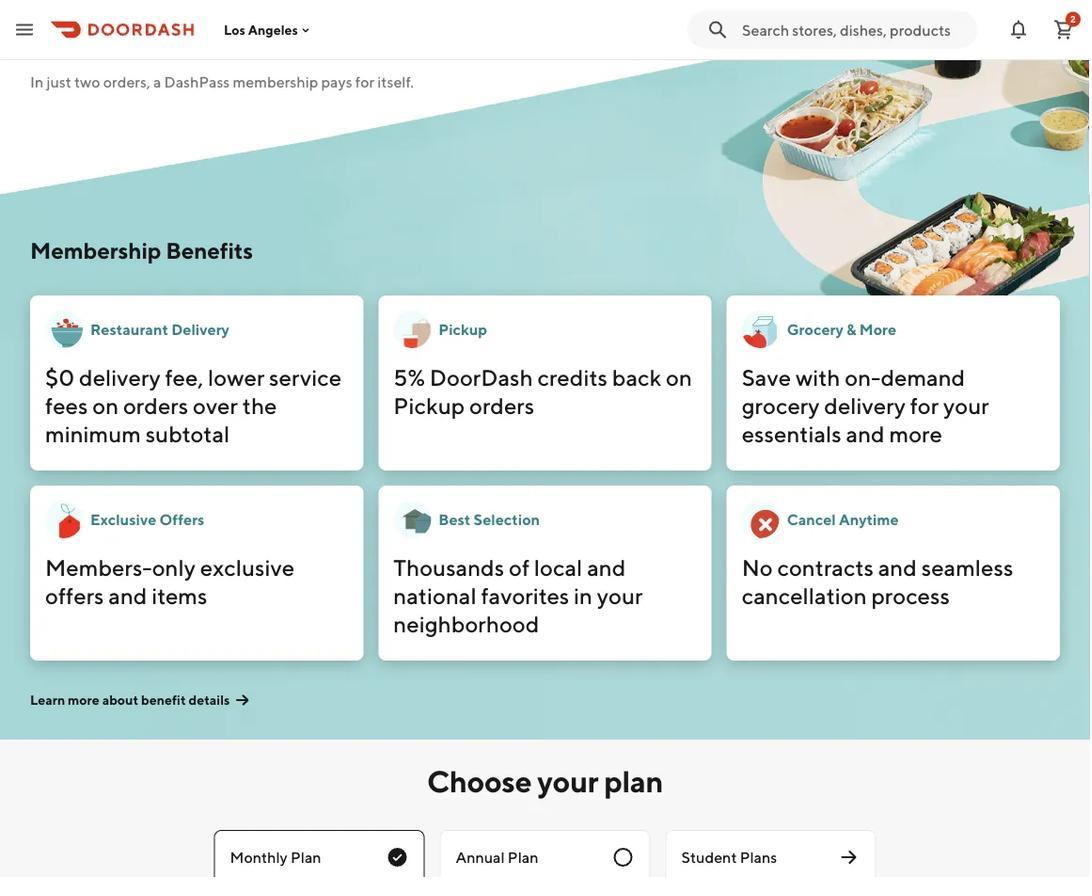 Task type: describe. For each thing, give the bounding box(es) containing it.
membership
[[30, 237, 161, 264]]

plan for annual plan
[[508, 849, 539, 866]]

offers
[[160, 511, 205, 529]]

fees
[[45, 392, 88, 419]]

open menu image
[[13, 18, 36, 41]]

doordash
[[430, 364, 533, 391]]

monthly plan
[[230, 849, 322, 866]]

Store search: begin typing to search for stores available on DoorDash text field
[[743, 19, 967, 40]]

subtotal
[[146, 420, 230, 447]]

members-only exclusive offers and items
[[45, 554, 295, 609]]

only
[[152, 554, 196, 581]]

1 items, open order cart image
[[1053, 18, 1076, 41]]

pays
[[321, 73, 353, 91]]

minimum
[[45, 420, 141, 447]]

on inside 5% doordash credits back on pickup orders
[[666, 364, 693, 391]]

best
[[102, 0, 177, 11]]

$0
[[45, 364, 75, 391]]

delivery inside $0 delivery fee, lower service fees on orders over the minimum subtotal
[[79, 364, 161, 391]]

seamless
[[922, 554, 1014, 581]]

more inside save with on-demand grocery delivery for your essentials and more
[[890, 420, 943, 447]]

no
[[742, 554, 773, 581]]

items
[[152, 582, 208, 609]]

the
[[243, 392, 277, 419]]

orders,
[[103, 73, 150, 91]]

no contracts and seamless cancellation process
[[742, 554, 1014, 609]]

neighborhood,
[[310, 0, 562, 11]]

and inside no contracts and seamless cancellation process
[[879, 554, 918, 581]]

annual
[[456, 849, 505, 866]]

more
[[860, 321, 897, 338]]

benefits
[[166, 237, 253, 264]]

for for save
[[911, 392, 940, 419]]

and inside members-only exclusive offers and items
[[109, 582, 147, 609]]

your inside thousands of local and national favorites in your neighborhood
[[598, 582, 643, 609]]

delivery inside save with on-demand grocery delivery for your essentials and more
[[825, 392, 906, 419]]

with
[[796, 364, 841, 391]]

2 button
[[1046, 11, 1083, 48]]

plan for monthly plan
[[291, 849, 322, 866]]

grocery & more
[[788, 321, 897, 338]]

1 vertical spatial more
[[68, 692, 100, 708]]

your left plan
[[538, 763, 599, 799]]

plan
[[604, 763, 664, 799]]

angeles
[[248, 22, 298, 37]]

best
[[439, 511, 471, 529]]

5% doordash credits back on pickup orders
[[394, 364, 693, 419]]

neighborhood
[[394, 610, 540, 637]]

exclusive offers
[[90, 511, 205, 529]]

notification bell image
[[1008, 18, 1031, 41]]

fee,
[[165, 364, 204, 391]]

membership benefits
[[30, 237, 253, 264]]

less
[[253, 11, 317, 56]]

thousands of local and national favorites in your neighborhood
[[394, 554, 643, 637]]

the best of your neighborhood, delivered for less
[[30, 0, 562, 56]]

exclusive
[[90, 511, 157, 529]]

on inside $0 delivery fee, lower service fees on orders over the minimum subtotal
[[93, 392, 119, 419]]

service
[[269, 364, 342, 391]]

choose
[[427, 763, 532, 799]]

process
[[872, 582, 951, 609]]

learn
[[30, 692, 65, 708]]

dashpass
[[164, 73, 230, 91]]

in
[[574, 582, 593, 609]]

national
[[394, 582, 477, 609]]

los
[[224, 22, 246, 37]]

orders inside 5% doordash credits back on pickup orders
[[470, 392, 535, 419]]

demand
[[881, 364, 966, 391]]

and inside save with on-demand grocery delivery for your essentials and more
[[847, 420, 885, 447]]

membership
[[233, 73, 318, 91]]

selection
[[474, 511, 540, 529]]

just
[[47, 73, 71, 91]]

student plans
[[682, 849, 778, 866]]



Task type: vqa. For each thing, say whether or not it's contained in the screenshot.
THE FEES: at the left of page
no



Task type: locate. For each thing, give the bounding box(es) containing it.
0 vertical spatial on
[[666, 364, 693, 391]]

benefit
[[141, 692, 186, 708]]

your inside the best of your neighborhood, delivered for less
[[226, 0, 302, 11]]

offers
[[45, 582, 104, 609]]

1 horizontal spatial plan
[[508, 849, 539, 866]]

thousands
[[394, 554, 505, 581]]

plan right annual
[[508, 849, 539, 866]]

favorites
[[481, 582, 570, 609]]

choose your plan
[[427, 763, 664, 799]]

0 horizontal spatial delivery
[[79, 364, 161, 391]]

0 vertical spatial of
[[184, 0, 219, 11]]

&
[[847, 321, 857, 338]]

0 horizontal spatial for
[[198, 11, 246, 56]]

a
[[153, 73, 161, 91]]

los angeles button
[[224, 22, 313, 37]]

cancel anytime
[[788, 511, 899, 529]]

on
[[666, 364, 693, 391], [93, 392, 119, 419]]

orders down 'doordash'
[[470, 392, 535, 419]]

credits
[[538, 364, 608, 391]]

your right in at the bottom
[[598, 582, 643, 609]]

1 vertical spatial for
[[356, 73, 375, 91]]

exclusive
[[200, 554, 295, 581]]

1 horizontal spatial for
[[356, 73, 375, 91]]

for
[[198, 11, 246, 56], [356, 73, 375, 91], [911, 392, 940, 419]]

anytime
[[840, 511, 899, 529]]

0 vertical spatial delivery
[[79, 364, 161, 391]]

in
[[30, 73, 44, 91]]

and down "members-"
[[109, 582, 147, 609]]

orders
[[123, 392, 188, 419], [470, 392, 535, 419]]

2 orders from the left
[[470, 392, 535, 419]]

orders down 'fee,'
[[123, 392, 188, 419]]

student
[[682, 849, 737, 866]]

save
[[742, 364, 792, 391]]

2 plan from the left
[[508, 849, 539, 866]]

plan right monthly
[[291, 849, 322, 866]]

1 horizontal spatial orders
[[470, 392, 535, 419]]

1 vertical spatial delivery
[[825, 392, 906, 419]]

1 horizontal spatial of
[[509, 554, 530, 581]]

cancel
[[788, 511, 837, 529]]

1 horizontal spatial on
[[666, 364, 693, 391]]

0 horizontal spatial more
[[68, 692, 100, 708]]

for up in just two orders, a dashpass membership pays for itself.
[[198, 11, 246, 56]]

of inside thousands of local and national favorites in your neighborhood
[[509, 554, 530, 581]]

and up process
[[879, 554, 918, 581]]

over
[[193, 392, 238, 419]]

plan
[[291, 849, 322, 866], [508, 849, 539, 866]]

on-
[[845, 364, 881, 391]]

0 vertical spatial for
[[198, 11, 246, 56]]

2 vertical spatial for
[[911, 392, 940, 419]]

2
[[1071, 14, 1077, 24]]

0 horizontal spatial plan
[[291, 849, 322, 866]]

delivery down restaurant
[[79, 364, 161, 391]]

0 horizontal spatial orders
[[123, 392, 188, 419]]

plans
[[740, 849, 778, 866]]

pickup up 'doordash'
[[439, 321, 488, 338]]

and up in at the bottom
[[587, 554, 626, 581]]

local
[[535, 554, 583, 581]]

your
[[226, 0, 302, 11], [944, 392, 990, 419], [598, 582, 643, 609], [538, 763, 599, 799]]

lower
[[208, 364, 265, 391]]

for right pays
[[356, 73, 375, 91]]

1 horizontal spatial delivery
[[825, 392, 906, 419]]

your up los angeles
[[226, 0, 302, 11]]

1 orders from the left
[[123, 392, 188, 419]]

grocery
[[788, 321, 844, 338]]

of right best
[[184, 0, 219, 11]]

restaurant delivery
[[90, 321, 230, 338]]

delivered
[[30, 11, 191, 56]]

pickup inside 5% doordash credits back on pickup orders
[[394, 392, 465, 419]]

for for the
[[198, 11, 246, 56]]

delivery down the on-
[[825, 392, 906, 419]]

$0 delivery fee, lower service fees on orders over the minimum subtotal
[[45, 364, 342, 447]]

delivery
[[79, 364, 161, 391], [825, 392, 906, 419]]

1 horizontal spatial more
[[890, 420, 943, 447]]

delivery
[[171, 321, 230, 338]]

on right back
[[666, 364, 693, 391]]

pickup down '5%'
[[394, 392, 465, 419]]

essentials
[[742, 420, 842, 447]]

details
[[189, 692, 230, 708]]

and inside thousands of local and national favorites in your neighborhood
[[587, 554, 626, 581]]

pickup
[[439, 321, 488, 338], [394, 392, 465, 419]]

more right learn
[[68, 692, 100, 708]]

the
[[30, 0, 95, 11]]

5%
[[394, 364, 425, 391]]

save with on-demand grocery delivery for your essentials and more
[[742, 364, 990, 447]]

2 horizontal spatial for
[[911, 392, 940, 419]]

of inside the best of your neighborhood, delivered for less
[[184, 0, 219, 11]]

1 vertical spatial pickup
[[394, 392, 465, 419]]

about
[[102, 692, 139, 708]]

monthly
[[230, 849, 288, 866]]

annual plan
[[456, 849, 539, 866]]

and down the on-
[[847, 420, 885, 447]]

more down demand
[[890, 420, 943, 447]]

two
[[74, 73, 100, 91]]

of up favorites
[[509, 554, 530, 581]]

members-
[[45, 554, 152, 581]]

0 horizontal spatial of
[[184, 0, 219, 11]]

your inside save with on-demand grocery delivery for your essentials and more
[[944, 392, 990, 419]]

orders inside $0 delivery fee, lower service fees on orders over the minimum subtotal
[[123, 392, 188, 419]]

itself.
[[378, 73, 414, 91]]

for inside save with on-demand grocery delivery for your essentials and more
[[911, 392, 940, 419]]

0 horizontal spatial on
[[93, 392, 119, 419]]

for inside the best of your neighborhood, delivered for less
[[198, 11, 246, 56]]

1 vertical spatial on
[[93, 392, 119, 419]]

learn more about benefit details
[[30, 692, 230, 708]]

1 plan from the left
[[291, 849, 322, 866]]

contracts
[[778, 554, 874, 581]]

1 vertical spatial of
[[509, 554, 530, 581]]

0 vertical spatial pickup
[[439, 321, 488, 338]]

restaurant
[[90, 321, 168, 338]]

more
[[890, 420, 943, 447], [68, 692, 100, 708]]

0 vertical spatial more
[[890, 420, 943, 447]]

for down demand
[[911, 392, 940, 419]]

in just two orders, a dashpass membership pays for itself.
[[30, 73, 414, 91]]

best selection
[[439, 511, 540, 529]]

back
[[613, 364, 662, 391]]

grocery
[[742, 392, 820, 419]]

cancellation
[[742, 582, 868, 609]]

on up minimum
[[93, 392, 119, 419]]

your down demand
[[944, 392, 990, 419]]

of
[[184, 0, 219, 11], [509, 554, 530, 581]]

los angeles
[[224, 22, 298, 37]]



